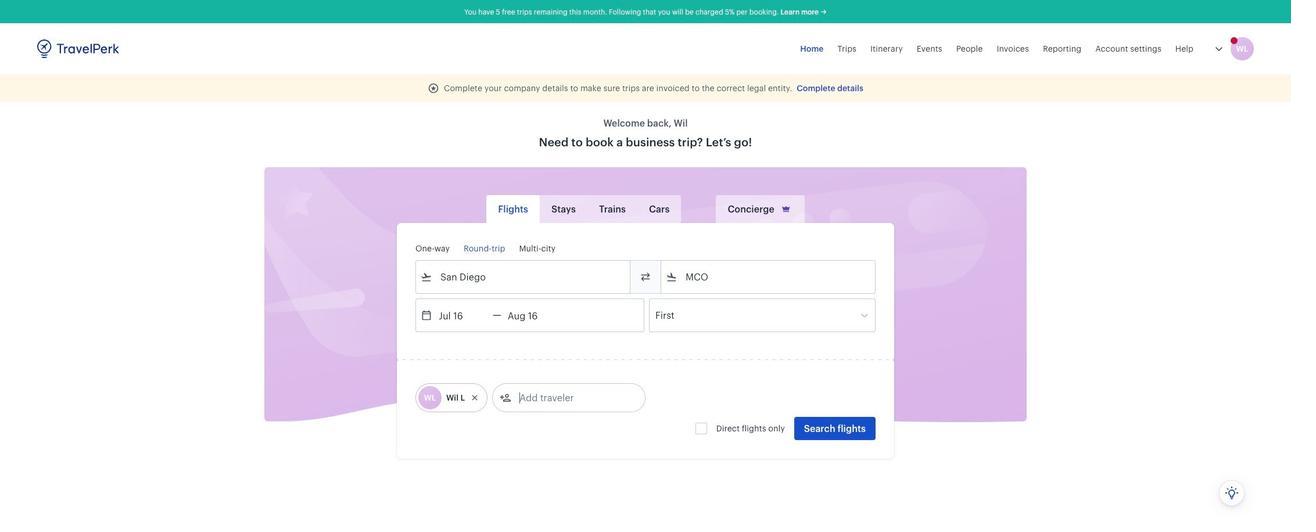Task type: locate. For each thing, give the bounding box(es) containing it.
Return text field
[[502, 299, 562, 332]]

From search field
[[432, 268, 615, 287]]

To search field
[[678, 268, 860, 287]]

Depart text field
[[432, 299, 493, 332]]



Task type: vqa. For each thing, say whether or not it's contained in the screenshot.
Return TEXT BOX
yes



Task type: describe. For each thing, give the bounding box(es) containing it.
Add traveler search field
[[512, 389, 633, 407]]



